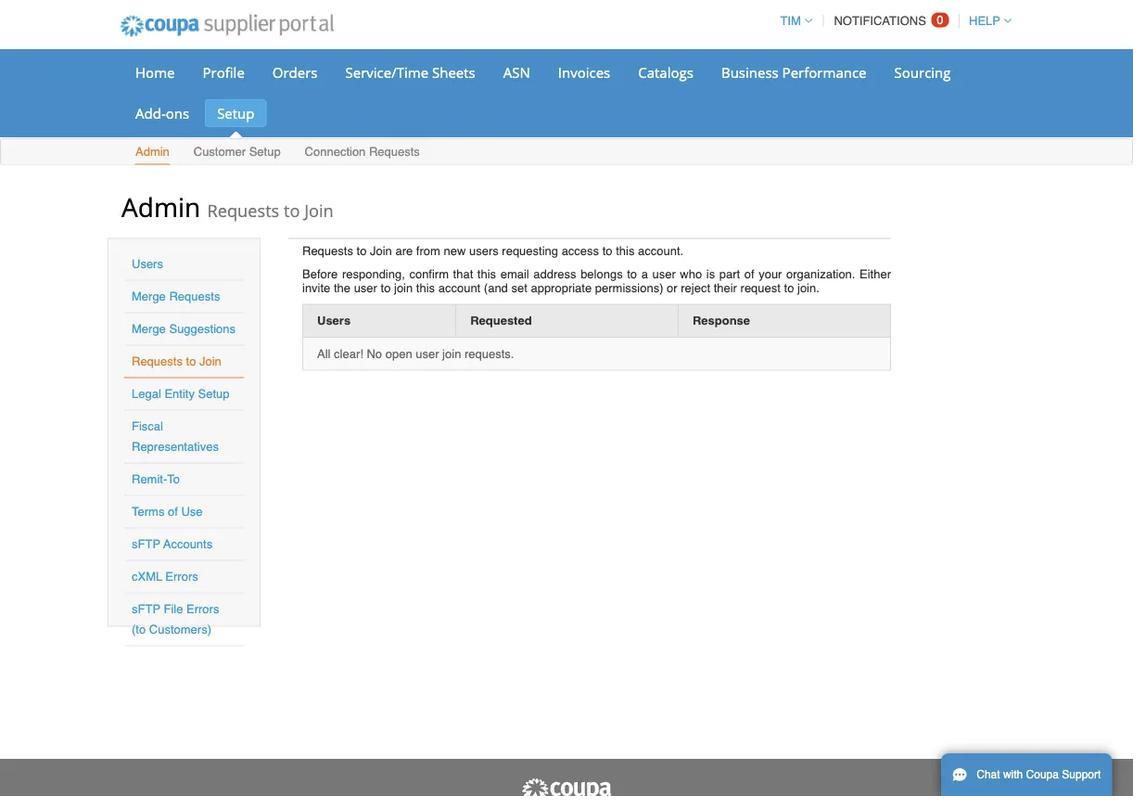 Task type: vqa. For each thing, say whether or not it's contained in the screenshot.
the topmost Community
no



Task type: describe. For each thing, give the bounding box(es) containing it.
access
[[562, 244, 599, 257]]

fiscal representatives
[[132, 419, 219, 454]]

use
[[181, 505, 203, 519]]

your
[[759, 267, 783, 281]]

service/time
[[346, 63, 429, 82]]

file
[[164, 602, 183, 616]]

2 horizontal spatial this
[[616, 244, 635, 257]]

0
[[937, 13, 944, 27]]

invoices
[[558, 63, 611, 82]]

0 horizontal spatial user
[[354, 281, 378, 295]]

email
[[501, 267, 530, 281]]

sftp for sftp accounts
[[132, 537, 160, 551]]

account.
[[638, 244, 684, 257]]

requests.
[[465, 347, 514, 361]]

join for requests to join
[[199, 354, 222, 368]]

users link
[[132, 257, 163, 271]]

terms of use link
[[132, 505, 203, 519]]

requests for admin
[[207, 199, 280, 222]]

their
[[714, 281, 738, 295]]

fiscal representatives link
[[132, 419, 219, 454]]

(to
[[132, 623, 146, 636]]

sftp accounts
[[132, 537, 213, 551]]

home
[[135, 63, 175, 82]]

admin for admin requests to join
[[122, 189, 201, 224]]

accounts
[[163, 537, 213, 551]]

sftp for sftp file errors (to customers)
[[132, 602, 160, 616]]

suggestions
[[169, 322, 236, 336]]

1 horizontal spatial join
[[443, 347, 461, 361]]

customer setup link
[[193, 141, 282, 165]]

ons
[[166, 103, 189, 122]]

permissions)
[[595, 281, 664, 295]]

sftp accounts link
[[132, 537, 213, 551]]

service/time sheets
[[346, 63, 476, 82]]

requested
[[471, 314, 532, 328]]

join.
[[798, 281, 820, 295]]

requests inside "requests to join are from new users requesting access to this account. before responding, confirm that this email address belongs to a user who is part of your organization. either invite the user to join this account (and set appropriate permissions) or reject their request to join."
[[302, 244, 353, 257]]

with
[[1004, 768, 1024, 781]]

(and
[[484, 281, 508, 295]]

catalogs
[[639, 63, 694, 82]]

part
[[720, 267, 741, 281]]

requests for merge
[[169, 289, 220, 303]]

merge suggestions link
[[132, 322, 236, 336]]

asn link
[[491, 58, 543, 86]]

2 horizontal spatial user
[[653, 267, 676, 281]]

remit-to link
[[132, 472, 180, 486]]

invite
[[302, 281, 331, 295]]

invoices link
[[546, 58, 623, 86]]

help link
[[961, 14, 1012, 28]]

chat
[[977, 768, 1001, 781]]

all
[[317, 347, 331, 361]]

requesting
[[502, 244, 559, 257]]

representatives
[[132, 440, 219, 454]]

tim link
[[772, 14, 813, 28]]

merge for merge requests
[[132, 289, 166, 303]]

open
[[386, 347, 413, 361]]

responding,
[[342, 267, 405, 281]]

fiscal
[[132, 419, 163, 433]]

requests to join are from new users requesting access to this account. before responding, confirm that this email address belongs to a user who is part of your organization. either invite the user to join this account (and set appropriate permissions) or reject their request to join.
[[302, 244, 892, 295]]

join for requests to join are from new users requesting access to this account. before responding, confirm that this email address belongs to a user who is part of your organization. either invite the user to join this account (and set appropriate permissions) or reject their request to join.
[[370, 244, 392, 257]]

requests up legal
[[132, 354, 183, 368]]

chat with coupa support button
[[942, 753, 1113, 796]]

chat with coupa support
[[977, 768, 1102, 781]]

sheets
[[432, 63, 476, 82]]

1 horizontal spatial this
[[478, 267, 496, 281]]

remit-
[[132, 472, 167, 486]]

0 horizontal spatial users
[[132, 257, 163, 271]]

either
[[860, 267, 892, 281]]

merge for merge suggestions
[[132, 322, 166, 336]]

tim
[[781, 14, 801, 28]]

orders
[[273, 63, 318, 82]]

users
[[469, 244, 499, 257]]

of inside "requests to join are from new users requesting access to this account. before responding, confirm that this email address belongs to a user who is part of your organization. either invite the user to join this account (and set appropriate permissions) or reject their request to join."
[[745, 267, 755, 281]]

are
[[396, 244, 413, 257]]

add-ons link
[[123, 99, 201, 127]]

help
[[970, 14, 1001, 28]]

is
[[707, 267, 716, 281]]

sftp file errors (to customers) link
[[132, 602, 219, 636]]

orders link
[[261, 58, 330, 86]]

entity
[[165, 387, 195, 401]]

admin requests to join
[[122, 189, 334, 224]]

terms of use
[[132, 505, 203, 519]]

response
[[693, 314, 751, 328]]

no
[[367, 347, 382, 361]]

admin for admin
[[135, 145, 170, 159]]

home link
[[123, 58, 187, 86]]



Task type: locate. For each thing, give the bounding box(es) containing it.
admin inside admin link
[[135, 145, 170, 159]]

this left account
[[416, 281, 435, 295]]

account
[[439, 281, 481, 295]]

requests to join link
[[132, 354, 222, 368]]

0 horizontal spatial of
[[168, 505, 178, 519]]

1 horizontal spatial join
[[304, 199, 334, 222]]

profile link
[[191, 58, 257, 86]]

this up belongs
[[616, 244, 635, 257]]

join
[[394, 281, 413, 295], [443, 347, 461, 361]]

1 vertical spatial admin
[[122, 189, 201, 224]]

1 vertical spatial errors
[[186, 602, 219, 616]]

admin down add-
[[135, 145, 170, 159]]

support
[[1063, 768, 1102, 781]]

1 vertical spatial join
[[443, 347, 461, 361]]

catalogs link
[[627, 58, 706, 86]]

merge down "users" link
[[132, 289, 166, 303]]

admin link
[[135, 141, 171, 165]]

to inside admin requests to join
[[284, 199, 300, 222]]

the
[[334, 281, 351, 295]]

join down connection
[[304, 199, 334, 222]]

cxml errors link
[[132, 570, 198, 584]]

sftp
[[132, 537, 160, 551], [132, 602, 160, 616]]

sftp up cxml
[[132, 537, 160, 551]]

0 vertical spatial users
[[132, 257, 163, 271]]

sftp up (to
[[132, 602, 160, 616]]

setup right customer
[[249, 145, 281, 159]]

join down suggestions
[[199, 354, 222, 368]]

request
[[741, 281, 781, 295]]

0 vertical spatial join
[[394, 281, 413, 295]]

1 vertical spatial of
[[168, 505, 178, 519]]

connection requests link
[[304, 141, 421, 165]]

navigation containing notifications 0
[[772, 3, 1012, 39]]

business performance
[[722, 63, 867, 82]]

customer
[[194, 145, 246, 159]]

0 vertical spatial errors
[[165, 570, 198, 584]]

2 horizontal spatial join
[[370, 244, 392, 257]]

of
[[745, 267, 755, 281], [168, 505, 178, 519]]

0 vertical spatial sftp
[[132, 537, 160, 551]]

user right the in the left top of the page
[[354, 281, 378, 295]]

1 sftp from the top
[[132, 537, 160, 551]]

or
[[667, 281, 678, 295]]

0 vertical spatial merge
[[132, 289, 166, 303]]

1 horizontal spatial of
[[745, 267, 755, 281]]

0 vertical spatial of
[[745, 267, 755, 281]]

errors down accounts
[[165, 570, 198, 584]]

users down the in the left top of the page
[[317, 314, 351, 328]]

to
[[167, 472, 180, 486]]

admin
[[135, 145, 170, 159], [122, 189, 201, 224]]

this
[[616, 244, 635, 257], [478, 267, 496, 281], [416, 281, 435, 295]]

add-
[[135, 103, 166, 122]]

1 horizontal spatial users
[[317, 314, 351, 328]]

performance
[[783, 63, 867, 82]]

0 vertical spatial admin
[[135, 145, 170, 159]]

1 horizontal spatial coupa supplier portal image
[[521, 778, 613, 796]]

1 vertical spatial join
[[370, 244, 392, 257]]

notifications
[[834, 14, 927, 28]]

2 merge from the top
[[132, 322, 166, 336]]

sftp inside sftp file errors (to customers)
[[132, 602, 160, 616]]

requests to join
[[132, 354, 222, 368]]

all clear! no open user join requests.
[[317, 347, 514, 361]]

new
[[444, 244, 466, 257]]

requests down 'customer setup' link
[[207, 199, 280, 222]]

errors inside sftp file errors (to customers)
[[186, 602, 219, 616]]

add-ons
[[135, 103, 189, 122]]

requests up suggestions
[[169, 289, 220, 303]]

appropriate
[[531, 281, 592, 295]]

a
[[642, 267, 648, 281]]

join inside admin requests to join
[[304, 199, 334, 222]]

join
[[304, 199, 334, 222], [370, 244, 392, 257], [199, 354, 222, 368]]

1 merge from the top
[[132, 289, 166, 303]]

requests for connection
[[369, 145, 420, 159]]

0 horizontal spatial this
[[416, 281, 435, 295]]

setup right entity
[[198, 387, 230, 401]]

of left use
[[168, 505, 178, 519]]

before
[[302, 267, 338, 281]]

sourcing
[[895, 63, 951, 82]]

0 vertical spatial setup
[[217, 103, 255, 122]]

to
[[284, 199, 300, 222], [357, 244, 367, 257], [603, 244, 613, 257], [627, 267, 638, 281], [381, 281, 391, 295], [785, 281, 795, 295], [186, 354, 196, 368]]

merge requests link
[[132, 289, 220, 303]]

setup up customer setup
[[217, 103, 255, 122]]

1 horizontal spatial user
[[416, 347, 439, 361]]

notifications 0
[[834, 13, 944, 28]]

users
[[132, 257, 163, 271], [317, 314, 351, 328]]

address
[[534, 267, 577, 281]]

legal entity setup
[[132, 387, 230, 401]]

0 vertical spatial join
[[304, 199, 334, 222]]

user right open at the left of page
[[416, 347, 439, 361]]

customer setup
[[194, 145, 281, 159]]

legal
[[132, 387, 161, 401]]

0 horizontal spatial join
[[394, 281, 413, 295]]

2 sftp from the top
[[132, 602, 160, 616]]

terms
[[132, 505, 165, 519]]

merge
[[132, 289, 166, 303], [132, 322, 166, 336]]

business
[[722, 63, 779, 82]]

user right the a
[[653, 267, 676, 281]]

confirm
[[410, 267, 449, 281]]

errors right file
[[186, 602, 219, 616]]

coupa supplier portal image
[[108, 3, 347, 49], [521, 778, 613, 796]]

remit-to
[[132, 472, 180, 486]]

this down users
[[478, 267, 496, 281]]

merge down the merge requests link
[[132, 322, 166, 336]]

customers)
[[149, 623, 212, 636]]

join inside "requests to join are from new users requesting access to this account. before responding, confirm that this email address belongs to a user who is part of your organization. either invite the user to join this account (and set appropriate permissions) or reject their request to join."
[[370, 244, 392, 257]]

requests up before
[[302, 244, 353, 257]]

cxml errors
[[132, 570, 198, 584]]

requests inside "connection requests" "link"
[[369, 145, 420, 159]]

setup link
[[205, 99, 267, 127]]

users up the merge requests link
[[132, 257, 163, 271]]

1 vertical spatial coupa supplier portal image
[[521, 778, 613, 796]]

join inside "requests to join are from new users requesting access to this account. before responding, confirm that this email address belongs to a user who is part of your organization. either invite the user to join this account (and set appropriate permissions) or reject their request to join."
[[394, 281, 413, 295]]

1 vertical spatial users
[[317, 314, 351, 328]]

who
[[680, 267, 703, 281]]

0 vertical spatial coupa supplier portal image
[[108, 3, 347, 49]]

legal entity setup link
[[132, 387, 230, 401]]

requests right connection
[[369, 145, 420, 159]]

merge requests
[[132, 289, 220, 303]]

join left are
[[370, 244, 392, 257]]

2 vertical spatial setup
[[198, 387, 230, 401]]

reject
[[681, 281, 711, 295]]

errors
[[165, 570, 198, 584], [186, 602, 219, 616]]

navigation
[[772, 3, 1012, 39]]

connection requests
[[305, 145, 420, 159]]

business performance link
[[710, 58, 879, 86]]

belongs
[[581, 267, 623, 281]]

of right part
[[745, 267, 755, 281]]

service/time sheets link
[[334, 58, 488, 86]]

0 horizontal spatial join
[[199, 354, 222, 368]]

0 horizontal spatial coupa supplier portal image
[[108, 3, 347, 49]]

1 vertical spatial sftp
[[132, 602, 160, 616]]

1 vertical spatial merge
[[132, 322, 166, 336]]

1 vertical spatial setup
[[249, 145, 281, 159]]

requests inside admin requests to join
[[207, 199, 280, 222]]

join down are
[[394, 281, 413, 295]]

2 vertical spatial join
[[199, 354, 222, 368]]

set
[[512, 281, 528, 295]]

clear!
[[334, 347, 364, 361]]

join left requests.
[[443, 347, 461, 361]]

admin down admin link
[[122, 189, 201, 224]]

merge suggestions
[[132, 322, 236, 336]]



